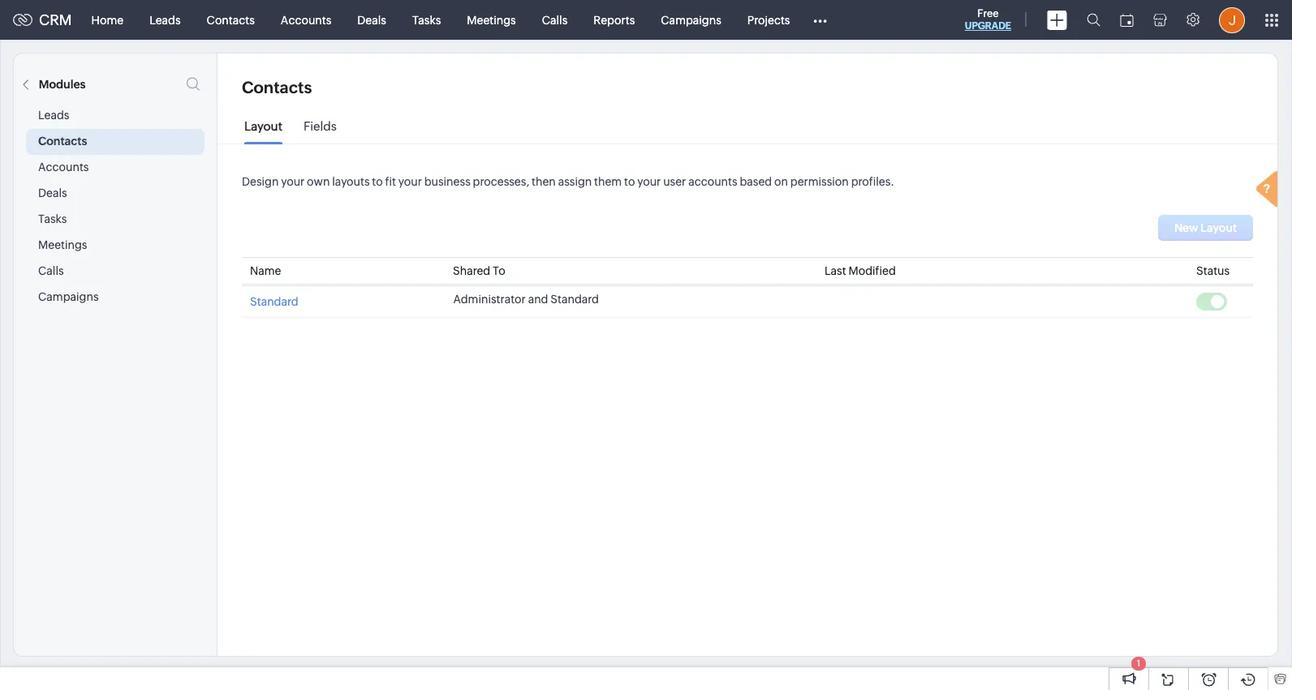 Task type: describe. For each thing, give the bounding box(es) containing it.
1 horizontal spatial accounts
[[281, 13, 332, 26]]

shared
[[453, 265, 491, 278]]

meetings link
[[454, 0, 529, 39]]

modules
[[39, 78, 86, 91]]

home link
[[78, 0, 137, 39]]

layouts
[[332, 175, 370, 188]]

fields
[[304, 119, 337, 133]]

1 horizontal spatial standard
[[551, 293, 599, 306]]

administrator
[[453, 293, 526, 306]]

fields link
[[304, 119, 337, 145]]

name
[[250, 265, 281, 278]]

modified
[[849, 265, 896, 278]]

then
[[532, 175, 556, 188]]

1 your from the left
[[281, 175, 305, 188]]

last modified
[[825, 265, 896, 278]]

projects
[[748, 13, 790, 26]]

user
[[663, 175, 686, 188]]

1 to from the left
[[372, 175, 383, 188]]

campaigns link
[[648, 0, 735, 39]]

leads link
[[137, 0, 194, 39]]

2 vertical spatial contacts
[[38, 135, 87, 148]]

accounts link
[[268, 0, 345, 39]]

shared to
[[453, 265, 506, 278]]

0 horizontal spatial standard
[[250, 296, 298, 309]]

profile image
[[1219, 7, 1245, 33]]

free
[[978, 7, 999, 19]]

Other Modules field
[[803, 7, 838, 33]]

crm
[[39, 11, 72, 28]]

business
[[424, 175, 471, 188]]

reports
[[594, 13, 635, 26]]

them
[[594, 175, 622, 188]]

0 vertical spatial contacts
[[207, 13, 255, 26]]

1 vertical spatial campaigns
[[38, 291, 99, 304]]

permission
[[791, 175, 849, 188]]

to
[[493, 265, 506, 278]]



Task type: locate. For each thing, give the bounding box(es) containing it.
1 vertical spatial calls
[[38, 265, 64, 278]]

design
[[242, 175, 279, 188]]

upgrade
[[965, 20, 1012, 32]]

deals
[[357, 13, 386, 26], [38, 187, 67, 200]]

0 vertical spatial deals
[[357, 13, 386, 26]]

deals link
[[345, 0, 399, 39]]

1 horizontal spatial campaigns
[[661, 13, 722, 26]]

None button
[[1159, 215, 1254, 241]]

and
[[528, 293, 548, 306]]

search element
[[1077, 0, 1111, 40]]

accounts
[[281, 13, 332, 26], [38, 161, 89, 174]]

1 horizontal spatial leads
[[150, 13, 181, 26]]

create menu element
[[1038, 0, 1077, 39]]

calls link
[[529, 0, 581, 39]]

your right fit
[[398, 175, 422, 188]]

tasks
[[412, 13, 441, 26], [38, 213, 67, 226]]

0 vertical spatial meetings
[[467, 13, 516, 26]]

1 vertical spatial leads
[[38, 109, 69, 122]]

1 vertical spatial meetings
[[38, 239, 87, 252]]

standard right and
[[551, 293, 599, 306]]

processes,
[[473, 175, 530, 188]]

0 vertical spatial calls
[[542, 13, 568, 26]]

0 horizontal spatial leads
[[38, 109, 69, 122]]

design your own layouts to fit your business processes, then assign them to your user accounts based on permission profiles.
[[242, 175, 895, 188]]

leads down the modules
[[38, 109, 69, 122]]

0 horizontal spatial campaigns
[[38, 291, 99, 304]]

reports link
[[581, 0, 648, 39]]

crm link
[[13, 11, 72, 28]]

1 horizontal spatial meetings
[[467, 13, 516, 26]]

meetings
[[467, 13, 516, 26], [38, 239, 87, 252]]

0 horizontal spatial deals
[[38, 187, 67, 200]]

your left own
[[281, 175, 305, 188]]

to
[[372, 175, 383, 188], [624, 175, 635, 188]]

contacts
[[207, 13, 255, 26], [242, 78, 312, 97], [38, 135, 87, 148]]

fit
[[385, 175, 396, 188]]

0 horizontal spatial your
[[281, 175, 305, 188]]

0 vertical spatial campaigns
[[661, 13, 722, 26]]

profiles.
[[851, 175, 895, 188]]

1 vertical spatial contacts
[[242, 78, 312, 97]]

1 horizontal spatial calls
[[542, 13, 568, 26]]

to right them
[[624, 175, 635, 188]]

accounts
[[689, 175, 738, 188]]

contacts link
[[194, 0, 268, 39]]

0 vertical spatial leads
[[150, 13, 181, 26]]

standard
[[551, 293, 599, 306], [250, 296, 298, 309]]

2 horizontal spatial your
[[638, 175, 661, 188]]

assign
[[558, 175, 592, 188]]

0 horizontal spatial calls
[[38, 265, 64, 278]]

1
[[1137, 659, 1141, 669]]

your
[[281, 175, 305, 188], [398, 175, 422, 188], [638, 175, 661, 188]]

profile element
[[1210, 0, 1255, 39]]

tasks link
[[399, 0, 454, 39]]

0 vertical spatial accounts
[[281, 13, 332, 26]]

layout link
[[244, 119, 282, 145]]

1 vertical spatial tasks
[[38, 213, 67, 226]]

based
[[740, 175, 772, 188]]

own
[[307, 175, 330, 188]]

leads
[[150, 13, 181, 26], [38, 109, 69, 122]]

projects link
[[735, 0, 803, 39]]

0 vertical spatial tasks
[[412, 13, 441, 26]]

standard down name
[[250, 296, 298, 309]]

1 horizontal spatial to
[[624, 175, 635, 188]]

standard link
[[250, 293, 298, 309]]

contacts down the modules
[[38, 135, 87, 148]]

to left fit
[[372, 175, 383, 188]]

2 your from the left
[[398, 175, 422, 188]]

search image
[[1087, 13, 1101, 27]]

0 horizontal spatial meetings
[[38, 239, 87, 252]]

contacts up layout
[[242, 78, 312, 97]]

layout
[[244, 119, 282, 133]]

0 horizontal spatial to
[[372, 175, 383, 188]]

on
[[775, 175, 788, 188]]

1 vertical spatial accounts
[[38, 161, 89, 174]]

3 your from the left
[[638, 175, 661, 188]]

last
[[825, 265, 847, 278]]

2 to from the left
[[624, 175, 635, 188]]

tasks inside the "tasks" link
[[412, 13, 441, 26]]

0 horizontal spatial accounts
[[38, 161, 89, 174]]

1 horizontal spatial deals
[[357, 13, 386, 26]]

your left user
[[638, 175, 661, 188]]

leads right home link
[[150, 13, 181, 26]]

calls
[[542, 13, 568, 26], [38, 265, 64, 278]]

0 horizontal spatial tasks
[[38, 213, 67, 226]]

1 horizontal spatial your
[[398, 175, 422, 188]]

home
[[91, 13, 124, 26]]

1 vertical spatial deals
[[38, 187, 67, 200]]

administrator and standard
[[453, 293, 599, 306]]

1 horizontal spatial tasks
[[412, 13, 441, 26]]

contacts right leads link
[[207, 13, 255, 26]]

calendar image
[[1120, 13, 1134, 26]]

create menu image
[[1047, 10, 1068, 30]]

campaigns
[[661, 13, 722, 26], [38, 291, 99, 304]]

status
[[1197, 265, 1230, 278]]

free upgrade
[[965, 7, 1012, 32]]



Task type: vqa. For each thing, say whether or not it's contained in the screenshot.
Calls to the bottom
yes



